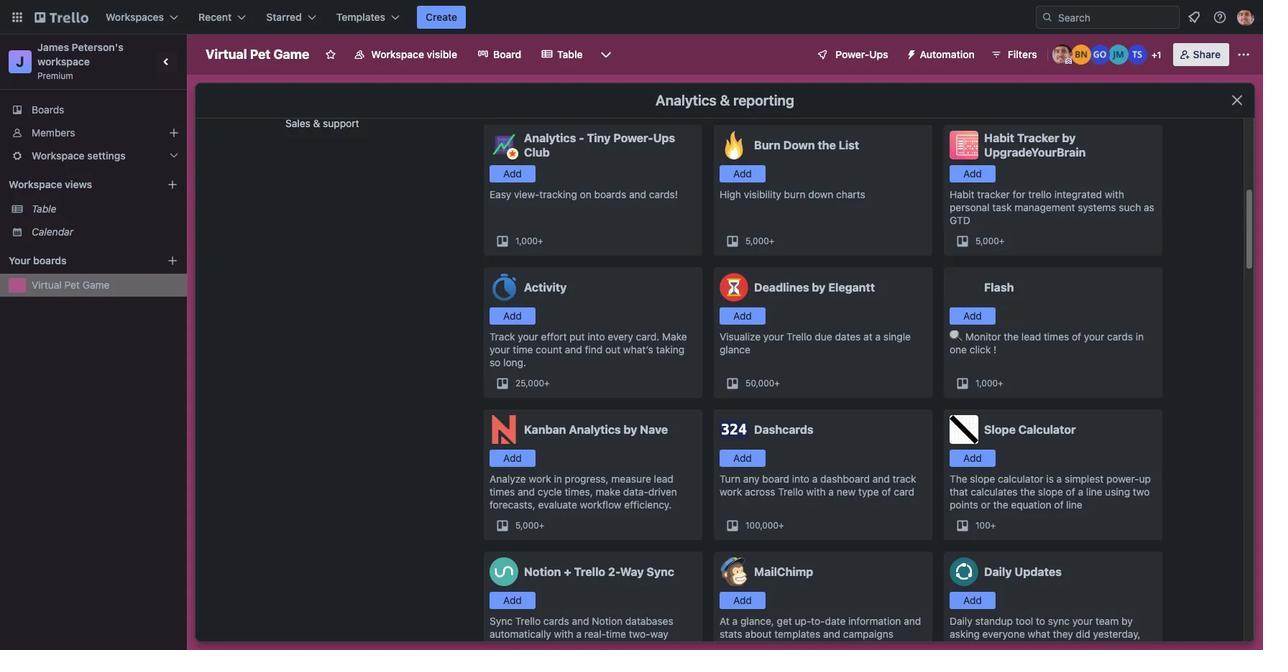 Task type: vqa. For each thing, say whether or not it's contained in the screenshot.
Jeremy Miller (jeremymiller198) image
yes



Task type: describe. For each thing, give the bounding box(es) containing it.
way
[[620, 566, 644, 579]]

sync
[[1049, 616, 1070, 628]]

notion + trello 2-way sync
[[524, 566, 675, 579]]

your boards with 1 items element
[[9, 252, 145, 270]]

team
[[1096, 616, 1119, 628]]

power-ups
[[836, 48, 889, 60]]

activity
[[524, 281, 567, 294]]

campaigns
[[844, 629, 894, 641]]

1 horizontal spatial slope
[[1039, 486, 1064, 498]]

kanban analytics by nave
[[524, 424, 668, 437]]

add button for daily updates
[[950, 593, 996, 610]]

any
[[744, 473, 760, 485]]

lead inside "analyze work in progress, measure lead times and cycle times, make data-driven forecasts, evaluate workflow efficiency."
[[654, 473, 674, 485]]

virtual inside 'virtual pet game' link
[[32, 279, 62, 291]]

with inside turn any board into a dashboard and track work across trello with a new type of card
[[807, 486, 826, 498]]

management
[[1015, 201, 1076, 214]]

workspace for workspace visible
[[371, 48, 424, 60]]

data-
[[624, 486, 649, 498]]

standup
[[976, 616, 1013, 628]]

mailchimp
[[754, 566, 814, 579]]

or
[[981, 499, 991, 511]]

& for analytics
[[720, 92, 730, 109]]

trello
[[1029, 188, 1052, 201]]

effort
[[541, 331, 567, 343]]

+ for dashcards
[[779, 521, 784, 532]]

and inside track your effort put into every card. make your time count and find out what's taking so long.
[[565, 344, 582, 356]]

support
[[323, 117, 359, 129]]

analytics for analytics - tiny power-ups club
[[524, 132, 576, 145]]

filters button
[[987, 43, 1042, 66]]

0 horizontal spatial slope
[[971, 473, 996, 485]]

share
[[1194, 48, 1221, 60]]

2-
[[608, 566, 620, 579]]

power- inside button
[[836, 48, 870, 60]]

workspace navigation collapse icon image
[[157, 52, 177, 72]]

add button for mailchimp
[[720, 593, 766, 610]]

+ for habit tracker by upgradeyourbrain
[[1000, 236, 1005, 247]]

tracker
[[978, 188, 1010, 201]]

updates
[[1015, 566, 1062, 579]]

🔍
[[950, 331, 963, 343]]

virtual inside board name text box
[[206, 47, 247, 62]]

track
[[490, 331, 515, 343]]

at
[[720, 616, 730, 628]]

your
[[9, 255, 31, 267]]

0 notifications image
[[1186, 9, 1203, 26]]

j link
[[9, 50, 32, 73]]

add button for notion + trello 2-way sync
[[490, 593, 536, 610]]

1,000 + for analytics - tiny power-ups club
[[516, 236, 543, 247]]

0 horizontal spatial james peterson (jamespeterson93) image
[[1053, 45, 1073, 65]]

reporting
[[734, 92, 795, 109]]

cards inside sync trello cards and notion databases automatically with a real-time two-way integration.
[[544, 616, 569, 628]]

ups inside power-ups button
[[870, 48, 889, 60]]

times inside "analyze work in progress, measure lead times and cycle times, make data-driven forecasts, evaluate workflow efficiency."
[[490, 486, 515, 498]]

upgradeyourbrain
[[985, 146, 1086, 159]]

add button for burn down the list
[[720, 165, 766, 183]]

of inside turn any board into a dashboard and track work across trello with a new type of card
[[882, 486, 892, 498]]

pet inside board name text box
[[250, 47, 271, 62]]

make
[[662, 331, 687, 343]]

daily standup tool to sync your team by asking everyone what they did yesterday, today & issues they're facing
[[950, 616, 1141, 651]]

+ for activity
[[544, 378, 550, 389]]

1 horizontal spatial table
[[558, 48, 583, 60]]

habit for habit tracker for trello integrated with personal task management systems such as gtd
[[950, 188, 975, 201]]

into inside turn any board into a dashboard and track work across trello with a new type of card
[[792, 473, 810, 485]]

dashcards
[[754, 424, 814, 437]]

times,
[[565, 486, 593, 498]]

100,000 +
[[746, 521, 784, 532]]

date
[[825, 616, 846, 628]]

cycle
[[538, 486, 562, 498]]

add button for activity
[[490, 308, 536, 325]]

members
[[32, 127, 75, 139]]

tracking
[[540, 188, 577, 201]]

add for slope calculator
[[964, 452, 982, 465]]

lead inside 🔍 monitor the lead times of your cards in one click !
[[1022, 331, 1042, 343]]

+ for kanban analytics by nave
[[539, 521, 545, 532]]

5,000 + for burn down the list
[[746, 236, 775, 247]]

in inside "analyze work in progress, measure lead times and cycle times, make data-driven forecasts, evaluate workflow efficiency."
[[554, 473, 562, 485]]

cards inside 🔍 monitor the lead times of your cards in one click !
[[1108, 331, 1134, 343]]

search image
[[1042, 12, 1054, 23]]

monitor
[[966, 331, 1002, 343]]

show menu image
[[1237, 47, 1251, 62]]

+ for analytics - tiny power-ups club
[[538, 236, 543, 247]]

habit for habit tracker by upgradeyourbrain
[[985, 132, 1015, 145]]

add for habit tracker by upgradeyourbrain
[[964, 168, 982, 180]]

add for kanban analytics by nave
[[504, 452, 522, 465]]

add for analytics - tiny power-ups club
[[504, 168, 522, 180]]

james peterson's workspace premium
[[37, 41, 126, 81]]

of inside 🔍 monitor the lead times of your cards in one click !
[[1072, 331, 1082, 343]]

analyze work in progress, measure lead times and cycle times, make data-driven forecasts, evaluate workflow efficiency.
[[490, 473, 677, 511]]

0 horizontal spatial pet
[[64, 279, 80, 291]]

asking
[[950, 629, 980, 641]]

information
[[849, 616, 902, 628]]

trello left 2- in the bottom of the page
[[574, 566, 606, 579]]

they
[[1053, 629, 1074, 641]]

recent
[[199, 11, 232, 23]]

0 vertical spatial sync
[[647, 566, 675, 579]]

to inside at a glance, get up-to-date information and stats about templates and campaigns attached to a card.
[[764, 642, 773, 651]]

your inside visualize your trello due dates at a single glance
[[764, 331, 784, 343]]

gtd
[[950, 214, 971, 227]]

track your effort put into every card. make your time count and find out what's taking so long.
[[490, 331, 687, 369]]

add for notion + trello 2-way sync
[[504, 595, 522, 607]]

views
[[65, 178, 92, 191]]

+ right 'tara schultz (taraschultz7)' image
[[1152, 50, 1158, 60]]

analyze
[[490, 473, 526, 485]]

high visibility burn down charts
[[720, 188, 866, 201]]

templates button
[[328, 6, 409, 29]]

work inside "analyze work in progress, measure lead times and cycle times, make data-driven forecasts, evaluate workflow efficiency."
[[529, 473, 551, 485]]

daily for daily standup tool to sync your team by asking everyone what they did yesterday, today & issues they're facing
[[950, 616, 973, 628]]

100
[[976, 521, 991, 532]]

add button for dashcards
[[720, 450, 766, 468]]

task
[[993, 201, 1012, 214]]

0 horizontal spatial game
[[83, 279, 110, 291]]

back to home image
[[35, 6, 88, 29]]

sales
[[286, 117, 311, 129]]

list
[[839, 139, 860, 152]]

did
[[1076, 629, 1091, 641]]

star or unstar board image
[[325, 49, 337, 60]]

card. inside track your effort put into every card. make your time count and find out what's taking so long.
[[636, 331, 660, 343]]

ben nelson (bennelson96) image
[[1071, 45, 1092, 65]]

share button
[[1174, 43, 1230, 66]]

boards
[[32, 104, 64, 116]]

notion inside sync trello cards and notion databases automatically with a real-time two-way integration.
[[592, 616, 623, 628]]

members link
[[0, 122, 187, 145]]

workspace for workspace views
[[9, 178, 62, 191]]

equation
[[1012, 499, 1052, 511]]

work inside turn any board into a dashboard and track work across trello with a new type of card
[[720, 486, 742, 498]]

1
[[1158, 50, 1162, 60]]

by inside habit tracker by upgradeyourbrain
[[1063, 132, 1076, 145]]

add button for kanban analytics by nave
[[490, 450, 536, 468]]

power-ups button
[[807, 43, 897, 66]]

workspaces
[[106, 11, 164, 23]]

track
[[893, 473, 917, 485]]

1 vertical spatial table link
[[32, 202, 178, 216]]

analytics for analytics & reporting
[[656, 92, 717, 109]]

what
[[1028, 629, 1051, 641]]

trello inside sync trello cards and notion databases automatically with a real-time two-way integration.
[[515, 616, 541, 628]]

Search field
[[1054, 6, 1180, 28]]

templates
[[775, 629, 821, 641]]

add board image
[[167, 255, 178, 267]]

game inside board name text box
[[274, 47, 310, 62]]

& inside daily standup tool to sync your team by asking everyone what they did yesterday, today & issues they're facing
[[979, 642, 986, 651]]

1,000 for flash
[[976, 378, 998, 389]]

your inside 🔍 monitor the lead times of your cards in one click !
[[1085, 331, 1105, 343]]

at
[[864, 331, 873, 343]]

is
[[1047, 473, 1054, 485]]

with inside sync trello cards and notion databases automatically with a real-time two-way integration.
[[554, 629, 574, 641]]

1,000 + for flash
[[976, 378, 1004, 389]]

dates
[[835, 331, 861, 343]]

virtual pet game inside board name text box
[[206, 47, 310, 62]]

5,000 for burn down the list
[[746, 236, 769, 247]]

into inside track your effort put into every card. make your time count and find out what's taking so long.
[[588, 331, 605, 343]]

25,000 +
[[516, 378, 550, 389]]

kanban
[[524, 424, 566, 437]]

times inside 🔍 monitor the lead times of your cards in one click !
[[1044, 331, 1070, 343]]

workspace settings button
[[0, 145, 187, 168]]

stats
[[720, 629, 743, 641]]

trello inside turn any board into a dashboard and track work across trello with a new type of card
[[778, 486, 804, 498]]

measure
[[612, 473, 652, 485]]

real-
[[585, 629, 606, 641]]

burn
[[784, 188, 806, 201]]

burn
[[754, 139, 781, 152]]

power-
[[1107, 473, 1140, 485]]

a inside sync trello cards and notion databases automatically with a real-time two-way integration.
[[576, 629, 582, 641]]

add button for analytics - tiny power-ups club
[[490, 165, 536, 183]]

your inside daily standup tool to sync your team by asking everyone what they did yesterday, today & issues they're facing
[[1073, 616, 1093, 628]]

james peterson's workspace link
[[37, 41, 126, 68]]

in inside 🔍 monitor the lead times of your cards in one click !
[[1136, 331, 1144, 343]]

tracker
[[1018, 132, 1060, 145]]

1 vertical spatial boards
[[33, 255, 67, 267]]

50,000 +
[[746, 378, 780, 389]]



Task type: locate. For each thing, give the bounding box(es) containing it.
0 vertical spatial slope
[[971, 473, 996, 485]]

0 vertical spatial 1,000
[[516, 236, 538, 247]]

0 vertical spatial table link
[[533, 43, 592, 66]]

by right tracker
[[1063, 132, 1076, 145]]

of
[[1072, 331, 1082, 343], [882, 486, 892, 498], [1066, 486, 1076, 498], [1055, 499, 1064, 511]]

25,000
[[516, 378, 544, 389]]

trello inside visualize your trello due dates at a single glance
[[787, 331, 812, 343]]

1,000 + down '!'
[[976, 378, 1004, 389]]

game down your boards with 1 items element in the left top of the page
[[83, 279, 110, 291]]

add for daily updates
[[964, 595, 982, 607]]

0 horizontal spatial 5,000 +
[[516, 521, 545, 532]]

+ left 2- in the bottom of the page
[[564, 566, 572, 579]]

1 vertical spatial game
[[83, 279, 110, 291]]

sales & support
[[286, 117, 359, 129]]

0 horizontal spatial notion
[[524, 566, 561, 579]]

so
[[490, 357, 501, 369]]

0 horizontal spatial times
[[490, 486, 515, 498]]

0 horizontal spatial daily
[[950, 616, 973, 628]]

1 vertical spatial card.
[[784, 642, 807, 651]]

power- left the sm icon
[[836, 48, 870, 60]]

james peterson (jamespeterson93) image right open information menu icon
[[1238, 9, 1255, 26]]

what's
[[624, 344, 654, 356]]

1 vertical spatial pet
[[64, 279, 80, 291]]

this member is an admin of this board. image
[[1066, 58, 1072, 65]]

1 horizontal spatial virtual
[[206, 47, 247, 62]]

add button up high
[[720, 165, 766, 183]]

game down 'starred' popup button
[[274, 47, 310, 62]]

1 vertical spatial times
[[490, 486, 515, 498]]

the inside 🔍 monitor the lead times of your cards in one click !
[[1004, 331, 1019, 343]]

add
[[504, 168, 522, 180], [734, 168, 752, 180], [964, 168, 982, 180], [504, 310, 522, 322], [734, 310, 752, 322], [964, 310, 982, 322], [504, 452, 522, 465], [734, 452, 752, 465], [964, 452, 982, 465], [504, 595, 522, 607], [734, 595, 752, 607], [964, 595, 982, 607]]

1 horizontal spatial with
[[807, 486, 826, 498]]

1 vertical spatial slope
[[1039, 486, 1064, 498]]

ups left the sm icon
[[870, 48, 889, 60]]

1 vertical spatial ups
[[653, 132, 676, 145]]

add button up glance,
[[720, 593, 766, 610]]

driven
[[649, 486, 677, 498]]

sync right way
[[647, 566, 675, 579]]

0 horizontal spatial in
[[554, 473, 562, 485]]

0 vertical spatial virtual
[[206, 47, 247, 62]]

2 vertical spatial workspace
[[9, 178, 62, 191]]

1 vertical spatial james peterson (jamespeterson93) image
[[1053, 45, 1073, 65]]

by left elegantt
[[812, 281, 826, 294]]

& right sales
[[313, 117, 320, 129]]

sm image
[[900, 43, 920, 63]]

work up cycle
[[529, 473, 551, 485]]

work down turn
[[720, 486, 742, 498]]

workspace left views
[[9, 178, 62, 191]]

primary element
[[0, 0, 1264, 35]]

add button up "visualize"
[[720, 308, 766, 325]]

your boards
[[9, 255, 67, 267]]

slope
[[985, 424, 1016, 437]]

and inside "analyze work in progress, measure lead times and cycle times, make data-driven forecasts, evaluate workflow efficiency."
[[518, 486, 535, 498]]

way
[[651, 629, 669, 641]]

+ down "task"
[[1000, 236, 1005, 247]]

to-
[[811, 616, 825, 628]]

and left cards!
[[629, 188, 647, 201]]

james
[[37, 41, 69, 53]]

with up such
[[1105, 188, 1125, 201]]

add for deadlines by elegantt
[[734, 310, 752, 322]]

glance,
[[741, 616, 775, 628]]

power- inside analytics - tiny power-ups club
[[614, 132, 653, 145]]

1 vertical spatial cards
[[544, 616, 569, 628]]

tool
[[1016, 616, 1034, 628]]

5,000 for habit tracker by upgradeyourbrain
[[976, 236, 1000, 247]]

and inside turn any board into a dashboard and track work across trello with a new type of card
[[873, 473, 890, 485]]

two
[[1133, 486, 1150, 498]]

work
[[529, 473, 551, 485], [720, 486, 742, 498]]

add button up easy
[[490, 165, 536, 183]]

visualize your trello due dates at a single glance
[[720, 331, 911, 356]]

habit up upgradeyourbrain on the top
[[985, 132, 1015, 145]]

5,000 down 'forecasts,'
[[516, 521, 539, 532]]

& for sales
[[313, 117, 320, 129]]

virtual pet game down starred
[[206, 47, 310, 62]]

calculates
[[971, 486, 1018, 498]]

nave
[[640, 424, 668, 437]]

1 horizontal spatial 5,000 +
[[746, 236, 775, 247]]

& right the today
[[979, 642, 986, 651]]

add button up the track at the bottom of the page
[[490, 308, 536, 325]]

habit up personal at the top
[[950, 188, 975, 201]]

1 horizontal spatial boards
[[594, 188, 627, 201]]

virtual pet game link
[[32, 278, 178, 293]]

a inside visualize your trello due dates at a single glance
[[876, 331, 881, 343]]

count
[[536, 344, 562, 356]]

integrated
[[1055, 188, 1103, 201]]

add button up analyze
[[490, 450, 536, 468]]

add button for deadlines by elegantt
[[720, 308, 766, 325]]

1 horizontal spatial 1,000 +
[[976, 378, 1004, 389]]

visible
[[427, 48, 457, 60]]

1 vertical spatial notion
[[592, 616, 623, 628]]

habit inside habit tracker by upgradeyourbrain
[[985, 132, 1015, 145]]

by up 'yesterday,'
[[1122, 616, 1133, 628]]

50,000
[[746, 378, 775, 389]]

0 vertical spatial workspace
[[371, 48, 424, 60]]

automatically
[[490, 629, 552, 641]]

workspace left visible
[[371, 48, 424, 60]]

0 horizontal spatial virtual
[[32, 279, 62, 291]]

0 vertical spatial table
[[558, 48, 583, 60]]

1 horizontal spatial daily
[[985, 566, 1012, 579]]

virtual down recent dropdown button
[[206, 47, 247, 62]]

workspace inside popup button
[[32, 150, 85, 162]]

+ up activity
[[538, 236, 543, 247]]

peterson's
[[72, 41, 124, 53]]

0 horizontal spatial 5,000
[[516, 521, 539, 532]]

!
[[994, 344, 997, 356]]

add up automatically at the bottom of the page
[[504, 595, 522, 607]]

0 vertical spatial card.
[[636, 331, 660, 343]]

1 horizontal spatial habit
[[985, 132, 1015, 145]]

1 horizontal spatial table link
[[533, 43, 592, 66]]

analytics
[[656, 92, 717, 109], [524, 132, 576, 145], [569, 424, 621, 437]]

notion up real-
[[592, 616, 623, 628]]

0 vertical spatial habit
[[985, 132, 1015, 145]]

table left customize views image
[[558, 48, 583, 60]]

Board name text field
[[199, 43, 317, 66]]

the right monitor
[[1004, 331, 1019, 343]]

pet down starred
[[250, 47, 271, 62]]

easy
[[490, 188, 512, 201]]

create a view image
[[167, 179, 178, 191]]

0 horizontal spatial virtual pet game
[[32, 279, 110, 291]]

facing
[[1056, 642, 1084, 651]]

add button up automatically at the bottom of the page
[[490, 593, 536, 610]]

1 horizontal spatial 5,000
[[746, 236, 769, 247]]

0 vertical spatial lead
[[1022, 331, 1042, 343]]

boards right the "on"
[[594, 188, 627, 201]]

club
[[524, 146, 550, 159]]

add up analyze
[[504, 452, 522, 465]]

time inside sync trello cards and notion databases automatically with a real-time two-way integration.
[[606, 629, 626, 641]]

1 vertical spatial with
[[807, 486, 826, 498]]

0 vertical spatial with
[[1105, 188, 1125, 201]]

1 vertical spatial 1,000 +
[[976, 378, 1004, 389]]

0 horizontal spatial table link
[[32, 202, 178, 216]]

ups up cards!
[[653, 132, 676, 145]]

1 vertical spatial line
[[1067, 499, 1083, 511]]

1 vertical spatial lead
[[654, 473, 674, 485]]

as
[[1144, 201, 1155, 214]]

attached
[[720, 642, 761, 651]]

and up real-
[[572, 616, 590, 628]]

the left list
[[818, 139, 836, 152]]

elegantt
[[829, 281, 875, 294]]

cards
[[1108, 331, 1134, 343], [544, 616, 569, 628]]

james peterson (jamespeterson93) image
[[1238, 9, 1255, 26], [1053, 45, 1073, 65]]

open information menu image
[[1213, 10, 1228, 24]]

make
[[596, 486, 621, 498]]

that
[[950, 486, 969, 498]]

5,000 down visibility
[[746, 236, 769, 247]]

time up long.
[[513, 344, 533, 356]]

+ up mailchimp
[[779, 521, 784, 532]]

daily left updates
[[985, 566, 1012, 579]]

workspace settings
[[32, 150, 126, 162]]

customize views image
[[599, 47, 613, 62]]

workspace for workspace settings
[[32, 150, 85, 162]]

add up monitor
[[964, 310, 982, 322]]

2 horizontal spatial 5,000
[[976, 236, 1000, 247]]

1 horizontal spatial virtual pet game
[[206, 47, 310, 62]]

turn
[[720, 473, 741, 485]]

5,000 down "task"
[[976, 236, 1000, 247]]

your
[[518, 331, 539, 343], [764, 331, 784, 343], [1085, 331, 1105, 343], [490, 344, 510, 356], [1073, 616, 1093, 628]]

add for burn down the list
[[734, 168, 752, 180]]

1 horizontal spatial ups
[[870, 48, 889, 60]]

virtual down your boards at the left top of page
[[32, 279, 62, 291]]

+ up deadlines
[[769, 236, 775, 247]]

5,000 + down visibility
[[746, 236, 775, 247]]

time inside track your effort put into every card. make your time count and find out what's taking so long.
[[513, 344, 533, 356]]

sync trello cards and notion databases automatically with a real-time two-way integration.
[[490, 616, 674, 651]]

+ down evaluate
[[539, 521, 545, 532]]

2 horizontal spatial with
[[1105, 188, 1125, 201]]

0 horizontal spatial with
[[554, 629, 574, 641]]

workspace inside "button"
[[371, 48, 424, 60]]

5,000 + for kanban analytics by nave
[[516, 521, 545, 532]]

to up what
[[1036, 616, 1046, 628]]

visibility
[[744, 188, 782, 201]]

add up easy
[[504, 168, 522, 180]]

and up 'forecasts,'
[[518, 486, 535, 498]]

workspace views
[[9, 178, 92, 191]]

1 horizontal spatial power-
[[836, 48, 870, 60]]

down
[[809, 188, 834, 201]]

1 vertical spatial 1,000
[[976, 378, 998, 389]]

add button up the standup
[[950, 593, 996, 610]]

1 horizontal spatial in
[[1136, 331, 1144, 343]]

ups inside analytics - tiny power-ups club
[[653, 132, 676, 145]]

add for activity
[[504, 310, 522, 322]]

with inside habit tracker for trello integrated with personal task management systems such as gtd
[[1105, 188, 1125, 201]]

0 vertical spatial into
[[588, 331, 605, 343]]

slope up calculates
[[971, 473, 996, 485]]

0 vertical spatial power-
[[836, 48, 870, 60]]

dashboard
[[821, 473, 870, 485]]

card. inside at a glance, get up-to-date information and stats about templates and campaigns attached to a card.
[[784, 642, 807, 651]]

1 horizontal spatial lead
[[1022, 331, 1042, 343]]

and down date
[[824, 629, 841, 641]]

2 vertical spatial analytics
[[569, 424, 621, 437]]

flash
[[985, 281, 1014, 294]]

add button for flash
[[950, 308, 996, 325]]

visualize
[[720, 331, 761, 343]]

1 horizontal spatial cards
[[1108, 331, 1134, 343]]

such
[[1119, 201, 1142, 214]]

add button for habit tracker by upgradeyourbrain
[[950, 165, 996, 183]]

+ for slope calculator
[[991, 521, 996, 532]]

up
[[1140, 473, 1152, 485]]

1 horizontal spatial game
[[274, 47, 310, 62]]

into right the board
[[792, 473, 810, 485]]

sync up automatically at the bottom of the page
[[490, 616, 513, 628]]

sync inside sync trello cards and notion databases automatically with a real-time two-way integration.
[[490, 616, 513, 628]]

+ up dashcards
[[775, 378, 780, 389]]

workspace down the members
[[32, 150, 85, 162]]

deadlines
[[754, 281, 810, 294]]

1 vertical spatial table
[[32, 203, 56, 215]]

automation
[[920, 48, 975, 60]]

0 horizontal spatial lead
[[654, 473, 674, 485]]

0 horizontal spatial habit
[[950, 188, 975, 201]]

everyone
[[983, 629, 1026, 641]]

1 vertical spatial habit
[[950, 188, 975, 201]]

add button up tracker at top right
[[950, 165, 996, 183]]

about
[[745, 629, 772, 641]]

5,000 for kanban analytics by nave
[[516, 521, 539, 532]]

0 horizontal spatial line
[[1067, 499, 1083, 511]]

+ down or
[[991, 521, 996, 532]]

add button up monitor
[[950, 308, 996, 325]]

analytics inside analytics - tiny power-ups club
[[524, 132, 576, 145]]

turn any board into a dashboard and track work across trello with a new type of card
[[720, 473, 917, 498]]

0 vertical spatial daily
[[985, 566, 1012, 579]]

1 horizontal spatial notion
[[592, 616, 623, 628]]

card. down 'templates'
[[784, 642, 807, 651]]

by left nave
[[624, 424, 638, 437]]

0 vertical spatial ups
[[870, 48, 889, 60]]

add up "visualize"
[[734, 310, 752, 322]]

1 vertical spatial work
[[720, 486, 742, 498]]

put
[[570, 331, 585, 343]]

the
[[950, 473, 968, 485]]

get
[[777, 616, 792, 628]]

add for flash
[[964, 310, 982, 322]]

0 horizontal spatial ups
[[653, 132, 676, 145]]

+ for deadlines by elegantt
[[775, 378, 780, 389]]

1,000 for analytics - tiny power-ups club
[[516, 236, 538, 247]]

0 vertical spatial in
[[1136, 331, 1144, 343]]

with left real-
[[554, 629, 574, 641]]

gary orlando (garyorlando) image
[[1090, 45, 1110, 65]]

1 vertical spatial &
[[313, 117, 320, 129]]

charts
[[837, 188, 866, 201]]

add button for slope calculator
[[950, 450, 996, 468]]

trello left due
[[787, 331, 812, 343]]

daily up asking at the right bottom
[[950, 616, 973, 628]]

tara schultz (taraschultz7) image
[[1128, 45, 1148, 65]]

1 vertical spatial workspace
[[32, 150, 85, 162]]

boards link
[[0, 99, 187, 122]]

add up any at the bottom of the page
[[734, 452, 752, 465]]

0 vertical spatial virtual pet game
[[206, 47, 310, 62]]

into up the find
[[588, 331, 605, 343]]

notion up automatically at the bottom of the page
[[524, 566, 561, 579]]

0 vertical spatial line
[[1087, 486, 1103, 498]]

1 horizontal spatial 1,000
[[976, 378, 998, 389]]

high
[[720, 188, 742, 201]]

down
[[784, 139, 815, 152]]

+ up slope
[[998, 378, 1004, 389]]

starred button
[[258, 6, 325, 29]]

+ down count
[[544, 378, 550, 389]]

points
[[950, 499, 979, 511]]

0 horizontal spatial boards
[[33, 255, 67, 267]]

1,000 + down view-
[[516, 236, 543, 247]]

0 vertical spatial cards
[[1108, 331, 1134, 343]]

5,000 + for habit tracker by upgradeyourbrain
[[976, 236, 1005, 247]]

single
[[884, 331, 911, 343]]

filters
[[1008, 48, 1038, 60]]

5,000 + down "task"
[[976, 236, 1005, 247]]

sales & support link
[[277, 112, 450, 135]]

by inside daily standup tool to sync your team by asking everyone what they did yesterday, today & issues they're facing
[[1122, 616, 1133, 628]]

0 vertical spatial &
[[720, 92, 730, 109]]

slope down is
[[1039, 486, 1064, 498]]

daily updates
[[985, 566, 1062, 579]]

board link
[[469, 43, 530, 66]]

lead right monitor
[[1022, 331, 1042, 343]]

1 horizontal spatial line
[[1087, 486, 1103, 498]]

0 vertical spatial analytics
[[656, 92, 717, 109]]

templates
[[336, 11, 386, 23]]

+
[[1152, 50, 1158, 60], [538, 236, 543, 247], [769, 236, 775, 247], [1000, 236, 1005, 247], [544, 378, 550, 389], [775, 378, 780, 389], [998, 378, 1004, 389], [539, 521, 545, 532], [779, 521, 784, 532], [991, 521, 996, 532], [564, 566, 572, 579]]

workspace
[[37, 55, 90, 68]]

1 horizontal spatial pet
[[250, 47, 271, 62]]

time left the two- at the bottom
[[606, 629, 626, 641]]

type
[[859, 486, 879, 498]]

0 vertical spatial work
[[529, 473, 551, 485]]

1 vertical spatial time
[[606, 629, 626, 641]]

and inside sync trello cards and notion databases automatically with a real-time two-way integration.
[[572, 616, 590, 628]]

habit tracker by upgradeyourbrain
[[985, 132, 1086, 159]]

1 horizontal spatial times
[[1044, 331, 1070, 343]]

jeremy miller (jeremymiller198) image
[[1109, 45, 1129, 65]]

daily for daily updates
[[985, 566, 1012, 579]]

100,000
[[746, 521, 779, 532]]

2 horizontal spatial &
[[979, 642, 986, 651]]

0 vertical spatial 1,000 +
[[516, 236, 543, 247]]

add button up the
[[950, 450, 996, 468]]

pet down your boards with 1 items element in the left top of the page
[[64, 279, 80, 291]]

0 horizontal spatial to
[[764, 642, 773, 651]]

+ for burn down the list
[[769, 236, 775, 247]]

0 vertical spatial to
[[1036, 616, 1046, 628]]

and up type
[[873, 473, 890, 485]]

add up the track at the bottom of the page
[[504, 310, 522, 322]]

5,000 +
[[746, 236, 775, 247], [976, 236, 1005, 247], [516, 521, 545, 532]]

james peterson (jamespeterson93) image inside 'primary' element
[[1238, 9, 1255, 26]]

& left reporting
[[720, 92, 730, 109]]

add up high
[[734, 168, 752, 180]]

daily inside daily standup tool to sync your team by asking everyone what they did yesterday, today & issues they're facing
[[950, 616, 973, 628]]

0 vertical spatial boards
[[594, 188, 627, 201]]

workspaces button
[[97, 6, 187, 29]]

0 horizontal spatial cards
[[544, 616, 569, 628]]

1 vertical spatial into
[[792, 473, 810, 485]]

add for dashcards
[[734, 452, 752, 465]]

into
[[588, 331, 605, 343], [792, 473, 810, 485]]

add for mailchimp
[[734, 595, 752, 607]]

the down calculates
[[994, 499, 1009, 511]]

0 vertical spatial notion
[[524, 566, 561, 579]]

tiny
[[587, 132, 611, 145]]

lead up driven
[[654, 473, 674, 485]]

1 horizontal spatial to
[[1036, 616, 1046, 628]]

and down put
[[565, 344, 582, 356]]

and right 'information' on the bottom of page
[[904, 616, 922, 628]]

james peterson (jamespeterson93) image left gary orlando (garyorlando) icon
[[1053, 45, 1073, 65]]

card. up what's
[[636, 331, 660, 343]]

databases
[[626, 616, 674, 628]]

the up equation
[[1021, 486, 1036, 498]]

1 horizontal spatial sync
[[647, 566, 675, 579]]

calendar link
[[32, 225, 178, 240]]

+ for flash
[[998, 378, 1004, 389]]

sync
[[647, 566, 675, 579], [490, 616, 513, 628]]

progress,
[[565, 473, 609, 485]]

to down about
[[764, 642, 773, 651]]

2 horizontal spatial 5,000 +
[[976, 236, 1005, 247]]

to inside daily standup tool to sync your team by asking everyone what they did yesterday, today & issues they're facing
[[1036, 616, 1046, 628]]

0 vertical spatial times
[[1044, 331, 1070, 343]]

habit inside habit tracker for trello integrated with personal task management systems such as gtd
[[950, 188, 975, 201]]

0 horizontal spatial table
[[32, 203, 56, 215]]

with left new
[[807, 486, 826, 498]]

1 vertical spatial virtual
[[32, 279, 62, 291]]

virtual pet game down your boards with 1 items element in the left top of the page
[[32, 279, 110, 291]]



